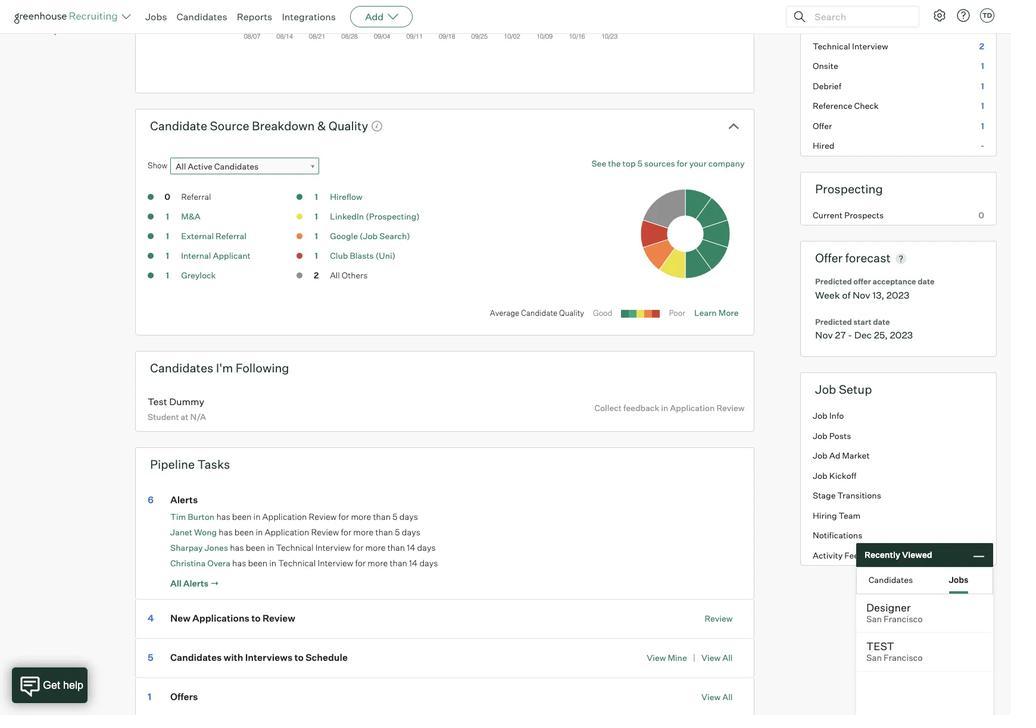 Task type: locate. For each thing, give the bounding box(es) containing it.
all for all alerts →
[[170, 579, 181, 590]]

quality right &
[[329, 118, 368, 133]]

janet
[[170, 527, 192, 537]]

1 horizontal spatial candidate
[[521, 309, 557, 318]]

0 vertical spatial date
[[918, 277, 935, 287]]

1 san from the top
[[866, 614, 882, 625]]

alerts up tim
[[170, 494, 198, 506]]

1 vertical spatial 0
[[978, 210, 984, 220]]

candidates for "candidates" link
[[177, 11, 227, 23]]

1 vertical spatial 2023
[[890, 329, 913, 341]]

san down designer san francisco
[[866, 653, 882, 664]]

all left others
[[330, 270, 340, 281]]

than
[[373, 512, 391, 523], [375, 527, 393, 538], [387, 543, 405, 554], [390, 558, 407, 569]]

0 vertical spatial francisco
[[884, 614, 923, 625]]

td
[[982, 11, 992, 20]]

club
[[330, 251, 348, 261]]

1 link left hireflow link
[[304, 191, 328, 205]]

1 horizontal spatial 0
[[978, 210, 984, 220]]

has up jones
[[219, 527, 233, 538]]

recently viewed
[[865, 550, 932, 560]]

2023
[[886, 289, 910, 301], [890, 329, 913, 341]]

francisco for designer
[[884, 614, 923, 625]]

25,
[[874, 329, 888, 341]]

view all link
[[701, 653, 733, 663], [701, 692, 733, 703]]

0 horizontal spatial jobs
[[145, 11, 167, 23]]

quality left good
[[559, 309, 584, 318]]

1 link for m&a
[[155, 211, 179, 225]]

1 link left m&a link on the left
[[155, 211, 179, 225]]

job info link
[[801, 406, 996, 426]]

referral up m&a
[[181, 192, 211, 202]]

job posts
[[813, 431, 851, 441]]

candidates up dummy
[[150, 361, 213, 376]]

learn
[[694, 308, 717, 318]]

collect
[[594, 403, 622, 413]]

view left mine at the bottom of page
[[647, 653, 666, 663]]

francisco inside test san francisco
[[884, 653, 923, 664]]

of
[[842, 289, 851, 301]]

1 horizontal spatial referral
[[216, 231, 246, 241]]

top
[[623, 158, 636, 169]]

1 vertical spatial to
[[294, 652, 304, 664]]

interview
[[852, 41, 888, 51], [315, 543, 351, 554], [318, 558, 353, 569]]

0 vertical spatial to
[[251, 613, 261, 625]]

viewed
[[902, 550, 932, 560]]

2 vertical spatial interview
[[318, 558, 353, 569]]

1 vertical spatial 14
[[409, 558, 418, 569]]

in right wong
[[256, 527, 263, 538]]

1 horizontal spatial nov
[[853, 289, 870, 301]]

- link down screen
[[801, 16, 996, 36]]

1 horizontal spatial setup
[[839, 382, 872, 397]]

2 predicted from the top
[[815, 317, 852, 327]]

1 vertical spatial date
[[873, 317, 890, 327]]

0 vertical spatial predicted
[[815, 277, 852, 287]]

linkedin (prospecting) link
[[330, 211, 420, 222]]

quality
[[329, 118, 368, 133], [559, 309, 584, 318]]

4
[[148, 613, 154, 625]]

1 vertical spatial job setup
[[815, 382, 872, 397]]

preliminary
[[813, 1, 858, 11]]

job setup
[[14, 24, 60, 36], [815, 382, 872, 397]]

2 view all link from the top
[[701, 692, 733, 703]]

days
[[399, 512, 418, 523], [402, 527, 420, 538], [417, 543, 436, 554], [419, 558, 438, 569]]

predicted up 27
[[815, 317, 852, 327]]

0 horizontal spatial setup
[[33, 24, 60, 36]]

1 link left linkedin
[[304, 211, 328, 225]]

date
[[918, 277, 935, 287], [873, 317, 890, 327]]

see the top 5 sources for your company
[[592, 158, 745, 169]]

linkedin
[[330, 211, 364, 222]]

2023 inside predicted start date nov 27 - dec 25, 2023
[[890, 329, 913, 341]]

student
[[148, 412, 179, 422]]

predicted for week
[[815, 277, 852, 287]]

search)
[[379, 231, 410, 241]]

0 vertical spatial job setup
[[14, 24, 60, 36]]

prospecting
[[815, 181, 883, 196]]

candidates right the active
[[214, 161, 259, 172]]

2023 for week of nov 13, 2023
[[886, 289, 910, 301]]

week
[[815, 289, 840, 301]]

- link down check on the right top
[[801, 136, 996, 156]]

0 vertical spatial nov
[[853, 289, 870, 301]]

date inside predicted start date nov 27 - dec 25, 2023
[[873, 317, 890, 327]]

candidates right jobs link on the left of page
[[177, 11, 227, 23]]

all down christina
[[170, 579, 181, 590]]

feed
[[845, 551, 864, 561]]

referral up applicant
[[216, 231, 246, 241]]

0 vertical spatial setup
[[33, 24, 60, 36]]

candidate source data is not real-time. data may take up to two days to reflect accurately. image
[[371, 121, 383, 132]]

stage
[[813, 491, 836, 501]]

francisco down designer san francisco
[[884, 653, 923, 664]]

francisco inside designer san francisco
[[884, 614, 923, 625]]

been
[[232, 512, 252, 523], [234, 527, 254, 538], [246, 543, 265, 554], [248, 558, 267, 569]]

candidates inside all active candidates link
[[214, 161, 259, 172]]

job
[[14, 24, 31, 36], [815, 382, 836, 397], [813, 411, 827, 421], [813, 431, 827, 441], [813, 451, 827, 461], [813, 471, 827, 481]]

0 horizontal spatial to
[[251, 613, 261, 625]]

predicted inside predicted start date nov 27 - dec 25, 2023
[[815, 317, 852, 327]]

san inside designer san francisco
[[866, 614, 882, 625]]

1 link for club blasts (uni)
[[304, 250, 328, 264]]

2 francisco from the top
[[884, 653, 923, 664]]

nov inside predicted start date nov 27 - dec 25, 2023
[[815, 329, 833, 341]]

1
[[981, 1, 984, 11], [981, 61, 984, 71], [981, 81, 984, 91], [981, 101, 984, 111], [981, 121, 984, 131], [315, 192, 318, 202], [166, 211, 169, 222], [315, 211, 318, 222], [166, 231, 169, 241], [315, 231, 318, 241], [166, 251, 169, 261], [315, 251, 318, 261], [166, 270, 169, 281], [148, 692, 151, 703]]

0 vertical spatial jobs
[[145, 11, 167, 23]]

technical interview
[[813, 41, 888, 51]]

2 down the td at the top of page
[[979, 41, 984, 51]]

tim burton link
[[170, 512, 214, 522]]

td button
[[978, 6, 997, 25]]

predicted inside predicted offer acceptance date week of nov 13, 2023
[[815, 277, 852, 287]]

1 vertical spatial san
[[866, 653, 882, 664]]

san up test
[[866, 614, 882, 625]]

1 horizontal spatial date
[[918, 277, 935, 287]]

external referral
[[181, 231, 246, 241]]

date up 25, on the top
[[873, 317, 890, 327]]

your
[[689, 158, 707, 169]]

0 horizontal spatial quality
[[329, 118, 368, 133]]

ad
[[829, 451, 840, 461]]

1 vertical spatial interview
[[315, 543, 351, 554]]

predicted
[[815, 277, 852, 287], [815, 317, 852, 327]]

view mine link
[[647, 653, 687, 663]]

1 vertical spatial - link
[[801, 136, 996, 156]]

candidate right average
[[521, 309, 557, 318]]

2 vertical spatial -
[[848, 329, 852, 341]]

alerts
[[170, 494, 198, 506], [183, 579, 209, 590]]

tim
[[170, 512, 186, 522]]

been right burton
[[232, 512, 252, 523]]

stage transitions
[[813, 491, 881, 501]]

0 vertical spatial 2023
[[886, 289, 910, 301]]

forecast
[[845, 251, 891, 266]]

check
[[854, 101, 879, 111]]

2 san from the top
[[866, 653, 882, 664]]

0 vertical spatial technical
[[813, 41, 850, 51]]

- for 1st - link from the bottom of the page
[[980, 141, 984, 151]]

dec
[[854, 329, 872, 341]]

poor
[[669, 309, 685, 318]]

14
[[407, 543, 415, 554], [409, 558, 418, 569]]

candidates i'm following
[[150, 361, 289, 376]]

francisco up test san francisco
[[884, 614, 923, 625]]

0 vertical spatial san
[[866, 614, 882, 625]]

1 predicted from the top
[[815, 277, 852, 287]]

1 vertical spatial alerts
[[183, 579, 209, 590]]

2023 down "acceptance"
[[886, 289, 910, 301]]

job for job info link
[[813, 411, 827, 421]]

0 horizontal spatial 2
[[314, 270, 319, 281]]

0 vertical spatial quality
[[329, 118, 368, 133]]

candidates left with
[[170, 652, 222, 664]]

has right jones
[[230, 543, 244, 554]]

google (job search) link
[[330, 231, 410, 241]]

1 horizontal spatial 2
[[979, 41, 984, 51]]

setup
[[33, 24, 60, 36], [839, 382, 872, 397]]

candidate up show
[[150, 118, 207, 133]]

club blasts (uni) link
[[330, 251, 396, 261]]

1 vertical spatial francisco
[[884, 653, 923, 664]]

test dummy student at n/a
[[148, 396, 206, 422]]

offer down reference
[[813, 121, 832, 131]]

san inside test san francisco
[[866, 653, 882, 664]]

1 link left external
[[155, 231, 179, 244]]

2 vertical spatial technical
[[278, 558, 316, 569]]

0 vertical spatial -
[[980, 21, 984, 31]]

view for view all
[[701, 692, 721, 703]]

nov down offer at top
[[853, 289, 870, 301]]

1 vertical spatial offer
[[815, 251, 843, 266]]

1 vertical spatial 2
[[314, 270, 319, 281]]

0 vertical spatial referral
[[181, 192, 211, 202]]

nov left 27
[[815, 329, 833, 341]]

0 horizontal spatial nov
[[815, 329, 833, 341]]

view all link down view mine | view all
[[701, 692, 733, 703]]

0 horizontal spatial referral
[[181, 192, 211, 202]]

0 horizontal spatial 0
[[164, 192, 170, 202]]

view all
[[701, 692, 733, 703]]

all left the active
[[176, 161, 186, 172]]

learn more link
[[694, 308, 739, 318]]

2023 right 25, on the top
[[890, 329, 913, 341]]

activity feed
[[813, 551, 864, 561]]

following
[[236, 361, 289, 376]]

average candidate quality
[[490, 309, 584, 318]]

1 vertical spatial view all link
[[701, 692, 733, 703]]

collect feedback in application review
[[594, 403, 745, 413]]

to
[[251, 613, 261, 625], [294, 652, 304, 664]]

0 horizontal spatial job setup
[[14, 24, 60, 36]]

candidates down activity feed "link"
[[869, 575, 913, 585]]

onsite
[[813, 61, 838, 71]]

offer up week
[[815, 251, 843, 266]]

job kickoff link
[[801, 466, 996, 486]]

0 vertical spatial view all link
[[701, 653, 733, 663]]

2 left all others
[[314, 270, 319, 281]]

0 vertical spatial 0
[[164, 192, 170, 202]]

0 horizontal spatial candidate
[[150, 118, 207, 133]]

pipeline
[[150, 457, 195, 472]]

view all link right |
[[701, 653, 733, 663]]

all active candidates link
[[170, 158, 319, 175]]

nov inside predicted offer acceptance date week of nov 13, 2023
[[853, 289, 870, 301]]

offer
[[813, 121, 832, 131], [815, 251, 843, 266]]

1 link left google
[[304, 231, 328, 244]]

christina
[[170, 558, 206, 568]]

0 vertical spatial candidate
[[150, 118, 207, 133]]

all for all active candidates
[[176, 161, 186, 172]]

1 vertical spatial nov
[[815, 329, 833, 341]]

1 link left greylock link at the left top
[[155, 270, 179, 284]]

1 link left internal
[[155, 250, 179, 264]]

2023 inside predicted offer acceptance date week of nov 13, 2023
[[886, 289, 910, 301]]

breakdown
[[252, 118, 315, 133]]

job posts link
[[801, 426, 996, 446]]

1 horizontal spatial quality
[[559, 309, 584, 318]]

tab list
[[857, 568, 993, 594]]

to left the schedule
[[294, 652, 304, 664]]

all inside view mine | view all
[[722, 653, 733, 663]]

activity feed link
[[801, 546, 996, 566]]

offer for offer forecast
[[815, 251, 843, 266]]

to right applications
[[251, 613, 261, 625]]

tasks
[[197, 457, 230, 472]]

date right "acceptance"
[[918, 277, 935, 287]]

see the top 5 sources for your company link
[[592, 158, 745, 170]]

view down view mine | view all
[[701, 692, 721, 703]]

candidate
[[150, 118, 207, 133], [521, 309, 557, 318]]

all right |
[[722, 653, 733, 663]]

0 horizontal spatial date
[[873, 317, 890, 327]]

0 vertical spatial - link
[[801, 16, 996, 36]]

1 vertical spatial -
[[980, 141, 984, 151]]

1 vertical spatial predicted
[[815, 317, 852, 327]]

m&a
[[181, 211, 201, 222]]

at
[[181, 412, 188, 422]]

1 vertical spatial referral
[[216, 231, 246, 241]]

1 francisco from the top
[[884, 614, 923, 625]]

1 link left the club
[[304, 250, 328, 264]]

predicted up week
[[815, 277, 852, 287]]

hireflow
[[330, 192, 362, 202]]

1 link for linkedin (prospecting)
[[304, 211, 328, 225]]

internal applicant
[[181, 251, 251, 261]]

1 horizontal spatial to
[[294, 652, 304, 664]]

job for job setup link
[[14, 24, 31, 36]]

0 vertical spatial offer
[[813, 121, 832, 131]]

add button
[[350, 6, 413, 27]]

1 vertical spatial jobs
[[949, 575, 969, 585]]

alerts left →
[[183, 579, 209, 590]]



Task type: describe. For each thing, give the bounding box(es) containing it.
learn more
[[694, 308, 739, 318]]

1 view all link from the top
[[701, 653, 733, 663]]

0 vertical spatial 14
[[407, 543, 415, 554]]

6
[[148, 494, 154, 506]]

&
[[317, 118, 326, 133]]

0 vertical spatial alerts
[[170, 494, 198, 506]]

reports link
[[237, 11, 272, 23]]

all down view mine | view all
[[722, 692, 733, 703]]

internal applicant link
[[181, 251, 251, 261]]

in right burton
[[253, 512, 260, 523]]

test
[[148, 396, 167, 408]]

offer forecast
[[815, 251, 891, 266]]

1 link for google (job search)
[[304, 231, 328, 244]]

0 vertical spatial interview
[[852, 41, 888, 51]]

1 vertical spatial setup
[[839, 382, 872, 397]]

been right overa
[[248, 558, 267, 569]]

- for second - link from the bottom of the page
[[980, 21, 984, 31]]

greenhouse recruiting image
[[14, 10, 121, 24]]

recently
[[865, 550, 900, 560]]

christina overa link
[[170, 558, 230, 568]]

internal
[[181, 251, 211, 261]]

1 link for internal applicant
[[155, 250, 179, 264]]

candidates for candidates i'm following
[[150, 361, 213, 376]]

all others
[[330, 270, 368, 281]]

more
[[719, 308, 739, 318]]

applicant
[[213, 251, 251, 261]]

1 link for greylock
[[155, 270, 179, 284]]

preliminary screen
[[813, 1, 887, 11]]

offer for offer
[[813, 121, 832, 131]]

job for job kickoff link
[[813, 471, 827, 481]]

candidates for candidates with interviews to schedule
[[170, 652, 222, 664]]

blasts
[[350, 251, 374, 261]]

1 vertical spatial technical
[[276, 543, 313, 554]]

hiring team
[[813, 511, 860, 521]]

external
[[181, 231, 214, 241]]

1 vertical spatial application
[[262, 512, 307, 523]]

has right overa
[[232, 558, 246, 569]]

2 - link from the top
[[801, 136, 996, 156]]

predicted for 27
[[815, 317, 852, 327]]

offer
[[853, 277, 871, 287]]

overa
[[207, 558, 230, 568]]

tab list containing candidates
[[857, 568, 993, 594]]

0 vertical spatial application
[[670, 403, 715, 413]]

linkedin (prospecting)
[[330, 211, 420, 222]]

team
[[839, 511, 860, 521]]

sharpay
[[170, 543, 203, 553]]

pipeline tasks
[[150, 457, 230, 472]]

test san francisco
[[866, 640, 923, 664]]

job setup link
[[14, 22, 105, 37]]

setup inside job setup link
[[33, 24, 60, 36]]

2023 for nov 27 - dec 25, 2023
[[890, 329, 913, 341]]

1 link for hireflow
[[304, 191, 328, 205]]

integrations link
[[282, 11, 336, 23]]

san for test
[[866, 653, 882, 664]]

predicted start date nov 27 - dec 25, 2023
[[815, 317, 913, 341]]

tim burton has been in application review for more than 5 days janet wong has been in application review for more than 5 days sharpay jones has been in technical interview for more than 14 days christina overa has been in technical interview for more than 14 days
[[170, 512, 438, 569]]

i'm
[[216, 361, 233, 376]]

1 horizontal spatial jobs
[[949, 575, 969, 585]]

all for all others
[[330, 270, 340, 281]]

all alerts → link
[[170, 579, 219, 590]]

(job
[[360, 231, 378, 241]]

has right burton
[[216, 512, 230, 523]]

in right jones
[[267, 543, 274, 554]]

been right jones
[[246, 543, 265, 554]]

screen
[[859, 1, 887, 11]]

1 horizontal spatial job setup
[[815, 382, 872, 397]]

san for designer
[[866, 614, 882, 625]]

with
[[224, 652, 243, 664]]

prospects
[[844, 210, 884, 220]]

reference check
[[813, 101, 879, 111]]

job for job posts link
[[813, 431, 827, 441]]

- inside predicted start date nov 27 - dec 25, 2023
[[848, 329, 852, 341]]

hiring team link
[[801, 506, 996, 526]]

2 vertical spatial application
[[265, 527, 309, 538]]

interviews
[[245, 652, 292, 664]]

jones
[[205, 543, 228, 553]]

activity
[[813, 551, 843, 561]]

mine
[[668, 653, 687, 663]]

5 link
[[148, 652, 169, 664]]

1 link left offers
[[148, 692, 169, 703]]

view right |
[[701, 653, 721, 663]]

Search text field
[[812, 8, 908, 25]]

job kickoff
[[813, 471, 856, 481]]

greylock
[[181, 270, 216, 281]]

1 vertical spatial candidate
[[521, 309, 557, 318]]

schedule
[[306, 652, 348, 664]]

1 - link from the top
[[801, 16, 996, 36]]

candidate source data is not real-time. data may take up to two days to reflect accurately. element
[[368, 115, 383, 136]]

1 link for external referral
[[155, 231, 179, 244]]

add
[[365, 11, 384, 23]]

in right feedback
[[661, 403, 668, 413]]

hiring
[[813, 511, 837, 521]]

feedback
[[623, 403, 659, 413]]

notifications link
[[801, 526, 996, 546]]

27
[[835, 329, 846, 341]]

stage transitions link
[[801, 486, 996, 506]]

→
[[210, 579, 219, 590]]

|
[[693, 653, 696, 664]]

designer
[[866, 601, 911, 614]]

good
[[593, 309, 612, 318]]

been right wong
[[234, 527, 254, 538]]

francisco for test
[[884, 653, 923, 664]]

see
[[592, 158, 606, 169]]

view mine | view all
[[647, 653, 733, 664]]

market
[[842, 451, 870, 461]]

the
[[608, 158, 621, 169]]

wong
[[194, 527, 217, 537]]

show
[[148, 161, 167, 171]]

view for view mine | view all
[[647, 653, 666, 663]]

in right overa
[[269, 558, 276, 569]]

0 vertical spatial 2
[[979, 41, 984, 51]]

start
[[853, 317, 871, 327]]

jobs link
[[145, 11, 167, 23]]

(uni)
[[376, 251, 396, 261]]

job for 'job ad market' link
[[813, 451, 827, 461]]

transitions
[[837, 491, 881, 501]]

predicted offer acceptance date week of nov 13, 2023
[[815, 277, 935, 301]]

debrief
[[813, 81, 841, 91]]

sharpay jones link
[[170, 543, 228, 553]]

td button
[[980, 8, 994, 23]]

offers
[[170, 692, 198, 703]]

n/a
[[190, 412, 206, 422]]

configure image
[[932, 8, 947, 23]]

date inside predicted offer acceptance date week of nov 13, 2023
[[918, 277, 935, 287]]

all active candidates
[[176, 161, 259, 172]]

info
[[829, 411, 844, 421]]

greylock link
[[181, 270, 216, 281]]

kickoff
[[829, 471, 856, 481]]

burton
[[188, 512, 214, 522]]

1 vertical spatial quality
[[559, 309, 584, 318]]



Task type: vqa. For each thing, say whether or not it's contained in the screenshot.


